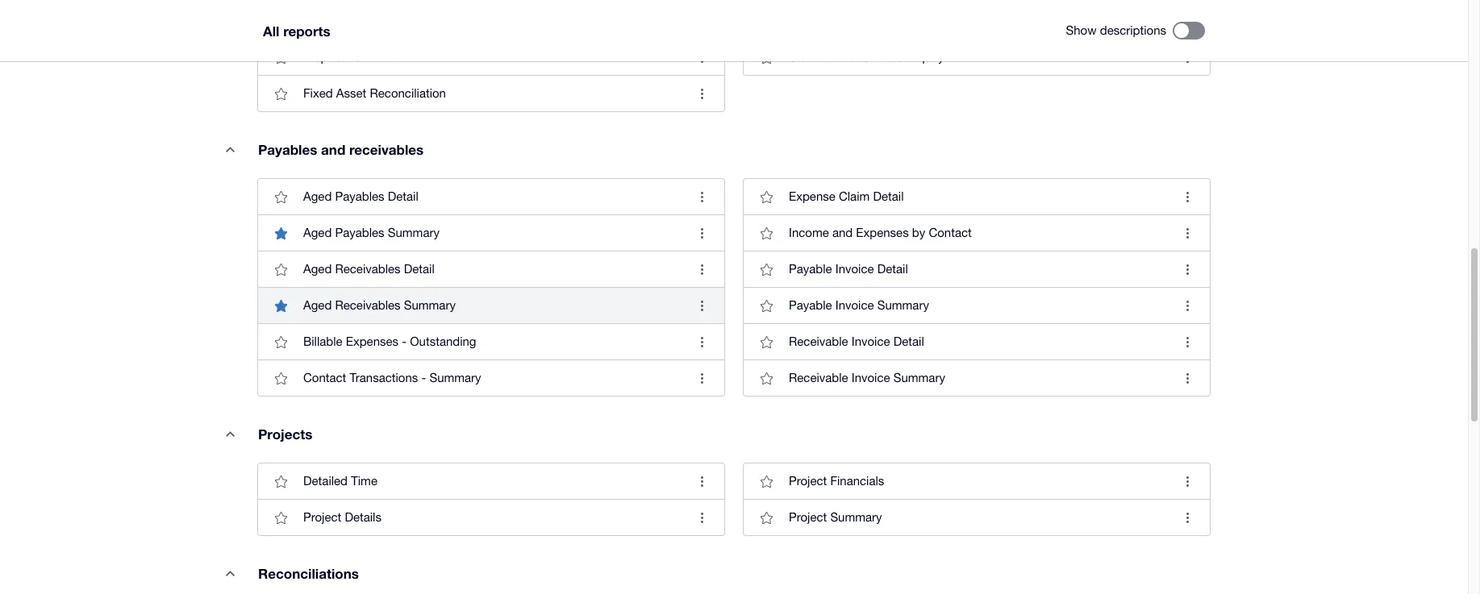 Task type: vqa. For each thing, say whether or not it's contained in the screenshot.
Equivalents inside Total Cash and Cash Equivalents
no



Task type: describe. For each thing, give the bounding box(es) containing it.
more options image for income and expenses by contact
[[1171, 217, 1204, 249]]

details
[[345, 511, 382, 524]]

equity
[[910, 50, 944, 64]]

receivable for receivable invoice detail
[[789, 335, 848, 349]]

- for transactions
[[421, 371, 426, 385]]

favorite image for project details
[[265, 502, 297, 534]]

more options image for aged receivables detail
[[686, 253, 718, 286]]

favorite image for disposal schedule
[[265, 41, 297, 73]]

aged for aged payables detail
[[303, 190, 332, 203]]

more options image for fixed asset reconciliation
[[686, 77, 718, 110]]

more options image for contact transactions - summary
[[686, 362, 718, 394]]

aged receivables summary
[[303, 298, 456, 312]]

more options image for project summary
[[1171, 502, 1204, 534]]

aged for aged receivables summary
[[303, 298, 332, 312]]

expense claim detail
[[789, 190, 904, 203]]

favorite image for project financials
[[750, 465, 783, 498]]

aged for aged payables summary
[[303, 226, 332, 240]]

income and expenses by contact
[[789, 226, 972, 240]]

statement of owners' equity link
[[744, 39, 1210, 75]]

more options image for payable invoice detail
[[1171, 253, 1204, 286]]

aged receivables detail
[[303, 262, 435, 276]]

receivable invoice detail
[[789, 335, 924, 349]]

summary for aged payables summary
[[388, 226, 440, 240]]

and for income
[[832, 226, 853, 240]]

more options image for detailed time
[[686, 465, 718, 498]]

summary for payable invoice summary
[[877, 298, 929, 312]]

expand report group image for projects
[[214, 418, 246, 450]]

aged receivables detail link
[[258, 251, 724, 287]]

more options image for aged receivables summary
[[686, 290, 718, 322]]

depreciation
[[303, 14, 372, 27]]

payable invoice summary
[[789, 298, 929, 312]]

favorite image for income and expenses by contact
[[750, 217, 783, 249]]

payable for payable invoice detail
[[789, 262, 832, 276]]

favorite image for aged payables detail
[[265, 181, 297, 213]]

more options image for payable invoice summary
[[1171, 290, 1204, 322]]

0 horizontal spatial contact
[[303, 371, 346, 385]]

fixed asset reconciliation
[[303, 86, 446, 100]]

claim
[[839, 190, 870, 203]]

by
[[912, 226, 925, 240]]

detail for aged payables detail
[[388, 190, 419, 203]]

project details link
[[258, 499, 724, 536]]

favorite image for expense claim detail
[[750, 181, 783, 213]]

remove favorite image for aged payables summary
[[265, 217, 297, 249]]

expense claim detail link
[[744, 179, 1210, 215]]

schedule for disposal schedule
[[353, 50, 404, 64]]

project for project details
[[303, 511, 341, 524]]

billable
[[303, 335, 343, 349]]

more options image for receivable invoice detail
[[1171, 326, 1204, 358]]

reconciliation
[[370, 86, 446, 100]]

favorite image for detailed time
[[265, 465, 297, 498]]

more options image for statement of owners' equity
[[1171, 41, 1204, 73]]

statement of owners' equity
[[789, 50, 944, 64]]

contact transactions - summary link
[[258, 360, 724, 396]]

project summary link
[[744, 499, 1210, 536]]

payables and receivables
[[258, 141, 424, 158]]

more options image for receivable invoice summary
[[1171, 362, 1204, 394]]

detailed
[[303, 474, 348, 488]]

transactions
[[350, 371, 418, 385]]

receivable invoice summary link
[[744, 360, 1210, 396]]

favorite image for payable invoice detail
[[750, 253, 783, 286]]

disposal
[[303, 50, 350, 64]]

receivable for receivable invoice summary
[[789, 371, 848, 385]]

schedule for depreciation schedule
[[375, 14, 426, 27]]

depreciation schedule
[[303, 14, 426, 27]]

project financials
[[789, 474, 884, 488]]

fixed asset reconciliation link
[[258, 75, 724, 111]]

expand report group image
[[214, 557, 246, 590]]

summary down outstanding
[[430, 371, 481, 385]]

billable expenses - outstanding link
[[258, 323, 724, 360]]

project for project financials
[[789, 474, 827, 488]]



Task type: locate. For each thing, give the bounding box(es) containing it.
payables down fixed
[[258, 141, 317, 158]]

1 expand report group image from the top
[[214, 133, 246, 165]]

1 vertical spatial payable
[[789, 298, 832, 312]]

more options image inside contact transactions - summary link
[[686, 362, 718, 394]]

aged down aged payables summary
[[303, 262, 332, 276]]

more options image inside project summary "link"
[[1171, 502, 1204, 534]]

detail up aged payables summary
[[388, 190, 419, 203]]

2 receivable from the top
[[789, 371, 848, 385]]

4 aged from the top
[[303, 298, 332, 312]]

summary inside "link"
[[830, 511, 882, 524]]

payable for payable invoice summary
[[789, 298, 832, 312]]

favorite image inside contact transactions - summary link
[[265, 362, 297, 394]]

aged inside 'aged payables detail' link
[[303, 190, 332, 203]]

aged down payables and receivables
[[303, 190, 332, 203]]

favorite image inside the payable invoice detail link
[[750, 253, 783, 286]]

project summary
[[789, 511, 882, 524]]

detail up receivable invoice summary
[[894, 335, 924, 349]]

detail for aged receivables detail
[[404, 262, 435, 276]]

payables for aged payables summary
[[335, 226, 384, 240]]

1 vertical spatial remove favorite image
[[265, 290, 297, 322]]

show
[[1066, 23, 1097, 37]]

0 vertical spatial payable
[[789, 262, 832, 276]]

invoice up receivable invoice summary
[[852, 335, 890, 349]]

receivable invoice detail link
[[744, 323, 1210, 360]]

invoice down receivable invoice detail
[[852, 371, 890, 385]]

detail right claim
[[873, 190, 904, 203]]

favorite image inside 'aged payables detail' link
[[265, 181, 297, 213]]

project down detailed
[[303, 511, 341, 524]]

1 vertical spatial -
[[421, 371, 426, 385]]

0 vertical spatial contact
[[929, 226, 972, 240]]

1 vertical spatial and
[[832, 226, 853, 240]]

summary up the "aged receivables detail"
[[388, 226, 440, 240]]

0 horizontal spatial expenses
[[346, 335, 399, 349]]

detail for expense claim detail
[[873, 190, 904, 203]]

receivables for detail
[[335, 262, 401, 276]]

all
[[263, 22, 279, 39]]

1 horizontal spatial -
[[421, 371, 426, 385]]

fixed
[[303, 86, 333, 100]]

payables
[[258, 141, 317, 158], [335, 190, 384, 203], [335, 226, 384, 240]]

1 vertical spatial receivables
[[335, 298, 401, 312]]

payables down aged payables detail
[[335, 226, 384, 240]]

0 horizontal spatial and
[[321, 141, 346, 158]]

0 vertical spatial receivable
[[789, 335, 848, 349]]

contact down billable
[[303, 371, 346, 385]]

all reports
[[263, 22, 331, 39]]

payables up aged payables summary
[[335, 190, 384, 203]]

schedule up disposal schedule
[[375, 14, 426, 27]]

contact inside "link"
[[929, 226, 972, 240]]

favorite image inside expense claim detail link
[[750, 181, 783, 213]]

favorite image for receivable invoice summary
[[750, 362, 783, 394]]

more options image inside the 'payable invoice summary' "link"
[[1171, 290, 1204, 322]]

remove favorite image inside aged payables summary 'link'
[[265, 217, 297, 249]]

summary inside "link"
[[877, 298, 929, 312]]

aged
[[303, 190, 332, 203], [303, 226, 332, 240], [303, 262, 332, 276], [303, 298, 332, 312]]

more options image inside the payable invoice detail link
[[1171, 253, 1204, 286]]

1 remove favorite image from the top
[[265, 217, 297, 249]]

payable invoice detail
[[789, 262, 908, 276]]

aged down aged payables detail
[[303, 226, 332, 240]]

1 receivables from the top
[[335, 262, 401, 276]]

favorite image inside fixed asset reconciliation link
[[265, 77, 297, 110]]

show descriptions
[[1066, 23, 1167, 37]]

summary down the financials at the bottom
[[830, 511, 882, 524]]

and for payables
[[321, 141, 346, 158]]

aged for aged receivables detail
[[303, 262, 332, 276]]

disposal schedule link
[[258, 39, 724, 75]]

more options image
[[686, 77, 718, 110], [686, 181, 718, 213], [1171, 181, 1204, 213], [686, 217, 718, 249], [686, 253, 718, 286], [1171, 290, 1204, 322], [686, 326, 718, 358], [1171, 326, 1204, 358], [686, 465, 718, 498], [1171, 465, 1204, 498], [686, 502, 718, 534], [1171, 502, 1204, 534]]

financials
[[830, 474, 884, 488]]

payable down 'income'
[[789, 262, 832, 276]]

expand report group image for payables and receivables
[[214, 133, 246, 165]]

remove favorite image
[[265, 217, 297, 249], [265, 290, 297, 322]]

invoice for payable invoice detail
[[836, 262, 874, 276]]

receivables for summary
[[335, 298, 401, 312]]

1 vertical spatial schedule
[[353, 50, 404, 64]]

receivables down aged payables summary
[[335, 262, 401, 276]]

- right transactions
[[421, 371, 426, 385]]

favorite image for fixed asset reconciliation
[[265, 77, 297, 110]]

favorite image inside project financials link
[[750, 465, 783, 498]]

more options image for disposal schedule
[[686, 41, 718, 73]]

more options image for aged payables detail
[[686, 181, 718, 213]]

asset
[[336, 86, 367, 100]]

summary for receivable invoice summary
[[894, 371, 945, 385]]

0 vertical spatial remove favorite image
[[265, 217, 297, 249]]

0 vertical spatial expand report group image
[[214, 133, 246, 165]]

receivable invoice summary
[[789, 371, 945, 385]]

invoice inside "link"
[[836, 298, 874, 312]]

more options image inside aged receivables summary link
[[686, 290, 718, 322]]

favorite image for project summary
[[750, 502, 783, 534]]

2 vertical spatial payables
[[335, 226, 384, 240]]

and left receivables
[[321, 141, 346, 158]]

detail for payable invoice detail
[[877, 262, 908, 276]]

and right 'income'
[[832, 226, 853, 240]]

favorite image for payable invoice summary
[[750, 290, 783, 322]]

remove favorite image inside aged receivables summary link
[[265, 290, 297, 322]]

1 horizontal spatial expenses
[[856, 226, 909, 240]]

payables inside 'link'
[[335, 226, 384, 240]]

favorite image
[[750, 41, 783, 73], [750, 181, 783, 213], [750, 217, 783, 249], [265, 253, 297, 286], [750, 290, 783, 322], [750, 362, 783, 394], [265, 465, 297, 498], [750, 502, 783, 534]]

favorite image inside project details "link"
[[265, 502, 297, 534]]

invoice for payable invoice summary
[[836, 298, 874, 312]]

detail down income and expenses by contact on the right top of the page
[[877, 262, 908, 276]]

project
[[789, 474, 827, 488], [303, 511, 341, 524], [789, 511, 827, 524]]

payable invoice summary link
[[744, 287, 1210, 323]]

payables for aged payables detail
[[335, 190, 384, 203]]

2 expand report group image from the top
[[214, 418, 246, 450]]

1 vertical spatial payables
[[335, 190, 384, 203]]

1 vertical spatial expenses
[[346, 335, 399, 349]]

receivable down payable invoice summary
[[789, 335, 848, 349]]

favorite image inside detailed time link
[[265, 465, 297, 498]]

expenses
[[856, 226, 909, 240], [346, 335, 399, 349]]

summary inside 'link'
[[388, 226, 440, 240]]

more options image inside detailed time link
[[686, 465, 718, 498]]

receivables
[[335, 262, 401, 276], [335, 298, 401, 312]]

expenses down aged receivables summary
[[346, 335, 399, 349]]

aged receivables summary link
[[258, 287, 724, 323]]

and
[[321, 141, 346, 158], [832, 226, 853, 240]]

invoice for receivable invoice summary
[[852, 371, 890, 385]]

favorite image inside billable expenses - outstanding link
[[265, 326, 297, 358]]

2 aged from the top
[[303, 226, 332, 240]]

aged payables detail
[[303, 190, 419, 203]]

of
[[848, 50, 859, 64]]

expand report group image
[[214, 133, 246, 165], [214, 418, 246, 450]]

0 vertical spatial schedule
[[375, 14, 426, 27]]

expense
[[789, 190, 836, 203]]

favorite image inside the 'payable invoice summary' "link"
[[750, 290, 783, 322]]

0 vertical spatial -
[[402, 335, 407, 349]]

aged inside aged receivables summary link
[[303, 298, 332, 312]]

and inside "link"
[[832, 226, 853, 240]]

0 vertical spatial payables
[[258, 141, 317, 158]]

favorite image for aged receivables detail
[[265, 253, 297, 286]]

favorite image inside aged receivables detail link
[[265, 253, 297, 286]]

1 aged from the top
[[303, 190, 332, 203]]

more options image for expense claim detail
[[1171, 181, 1204, 213]]

0 horizontal spatial -
[[402, 335, 407, 349]]

aged payables detail link
[[258, 179, 724, 215]]

payable inside "link"
[[789, 298, 832, 312]]

more options image
[[686, 41, 718, 73], [1171, 41, 1204, 73], [1171, 217, 1204, 249], [1171, 253, 1204, 286], [686, 290, 718, 322], [686, 362, 718, 394], [1171, 362, 1204, 394]]

1 horizontal spatial contact
[[929, 226, 972, 240]]

reports
[[283, 22, 331, 39]]

invoice
[[836, 262, 874, 276], [836, 298, 874, 312], [852, 335, 890, 349], [852, 371, 890, 385]]

remove favorite image for aged receivables summary
[[265, 290, 297, 322]]

0 vertical spatial receivables
[[335, 262, 401, 276]]

outstanding
[[410, 335, 476, 349]]

payable invoice detail link
[[744, 251, 1210, 287]]

favorite image inside project summary "link"
[[750, 502, 783, 534]]

descriptions
[[1100, 23, 1167, 37]]

detailed time
[[303, 474, 378, 488]]

schedule up fixed asset reconciliation
[[353, 50, 404, 64]]

more options image inside income and expenses by contact "link"
[[1171, 217, 1204, 249]]

project up project summary
[[789, 474, 827, 488]]

statement
[[789, 50, 845, 64]]

- for expenses
[[402, 335, 407, 349]]

more options image inside "statement of owners' equity" link
[[1171, 41, 1204, 73]]

more options image for aged payables summary
[[686, 217, 718, 249]]

aged inside aged payables summary 'link'
[[303, 226, 332, 240]]

expenses left by
[[856, 226, 909, 240]]

2 payable from the top
[[789, 298, 832, 312]]

-
[[402, 335, 407, 349], [421, 371, 426, 385]]

detail up aged receivables summary
[[404, 262, 435, 276]]

favorite image inside receivable invoice detail link
[[750, 326, 783, 358]]

summary up receivable invoice detail
[[877, 298, 929, 312]]

aged up billable
[[303, 298, 332, 312]]

more options image for billable expenses - outstanding
[[686, 326, 718, 358]]

1 horizontal spatial and
[[832, 226, 853, 240]]

expenses inside "link"
[[856, 226, 909, 240]]

1 payable from the top
[[789, 262, 832, 276]]

summary up outstanding
[[404, 298, 456, 312]]

aged inside aged receivables detail link
[[303, 262, 332, 276]]

2 receivables from the top
[[335, 298, 401, 312]]

invoice up payable invoice summary
[[836, 262, 874, 276]]

summary for aged receivables summary
[[404, 298, 456, 312]]

favorite image
[[265, 41, 297, 73], [265, 77, 297, 110], [265, 181, 297, 213], [750, 253, 783, 286], [265, 326, 297, 358], [750, 326, 783, 358], [265, 362, 297, 394], [750, 465, 783, 498], [265, 502, 297, 534]]

0 vertical spatial and
[[321, 141, 346, 158]]

more options image inside disposal schedule link
[[686, 41, 718, 73]]

project inside "link"
[[789, 511, 827, 524]]

project down project financials on the bottom of the page
[[789, 511, 827, 524]]

contact transactions - summary
[[303, 371, 481, 385]]

income and expenses by contact link
[[744, 215, 1210, 251]]

project financials link
[[744, 464, 1210, 499]]

favorite image for statement of owners' equity
[[750, 41, 783, 73]]

payable
[[789, 262, 832, 276], [789, 298, 832, 312]]

detail for receivable invoice detail
[[894, 335, 924, 349]]

receivables
[[349, 141, 424, 158]]

receivable
[[789, 335, 848, 349], [789, 371, 848, 385]]

detail
[[388, 190, 419, 203], [873, 190, 904, 203], [404, 262, 435, 276], [877, 262, 908, 276], [894, 335, 924, 349]]

project for project summary
[[789, 511, 827, 524]]

favorite image inside disposal schedule link
[[265, 41, 297, 73]]

disposal schedule
[[303, 50, 404, 64]]

depreciation schedule link
[[258, 2, 724, 39]]

more options image inside receivable invoice summary link
[[1171, 362, 1204, 394]]

0 vertical spatial expenses
[[856, 226, 909, 240]]

owners'
[[862, 50, 907, 64]]

contact
[[929, 226, 972, 240], [303, 371, 346, 385]]

contact right by
[[929, 226, 972, 240]]

receivables down the "aged receivables detail"
[[335, 298, 401, 312]]

aged payables summary link
[[258, 215, 724, 251]]

project details
[[303, 511, 382, 524]]

payable down payable invoice detail on the right top of page
[[789, 298, 832, 312]]

2 remove favorite image from the top
[[265, 290, 297, 322]]

1 receivable from the top
[[789, 335, 848, 349]]

3 aged from the top
[[303, 262, 332, 276]]

1 vertical spatial receivable
[[789, 371, 848, 385]]

more options image inside expense claim detail link
[[1171, 181, 1204, 213]]

schedule
[[375, 14, 426, 27], [353, 50, 404, 64]]

summary
[[388, 226, 440, 240], [404, 298, 456, 312], [877, 298, 929, 312], [430, 371, 481, 385], [894, 371, 945, 385], [830, 511, 882, 524]]

projects
[[258, 426, 313, 443]]

more options image for project details
[[686, 502, 718, 534]]

time
[[351, 474, 378, 488]]

- up contact transactions - summary
[[402, 335, 407, 349]]

favorite image for billable expenses - outstanding
[[265, 326, 297, 358]]

income
[[789, 226, 829, 240]]

billable expenses - outstanding
[[303, 335, 476, 349]]

favorite image for receivable invoice detail
[[750, 326, 783, 358]]

1 vertical spatial expand report group image
[[214, 418, 246, 450]]

invoice for receivable invoice detail
[[852, 335, 890, 349]]

1 vertical spatial contact
[[303, 371, 346, 385]]

favorite image for contact transactions - summary
[[265, 362, 297, 394]]

project inside "link"
[[303, 511, 341, 524]]

more options image for project financials
[[1171, 465, 1204, 498]]

more options image inside aged receivables detail link
[[686, 253, 718, 286]]

summary down receivable invoice detail link
[[894, 371, 945, 385]]

receivable down receivable invoice detail
[[789, 371, 848, 385]]

detailed time link
[[258, 464, 724, 499]]

reconciliations
[[258, 566, 359, 582]]

invoice up receivable invoice detail
[[836, 298, 874, 312]]

aged payables summary
[[303, 226, 440, 240]]



